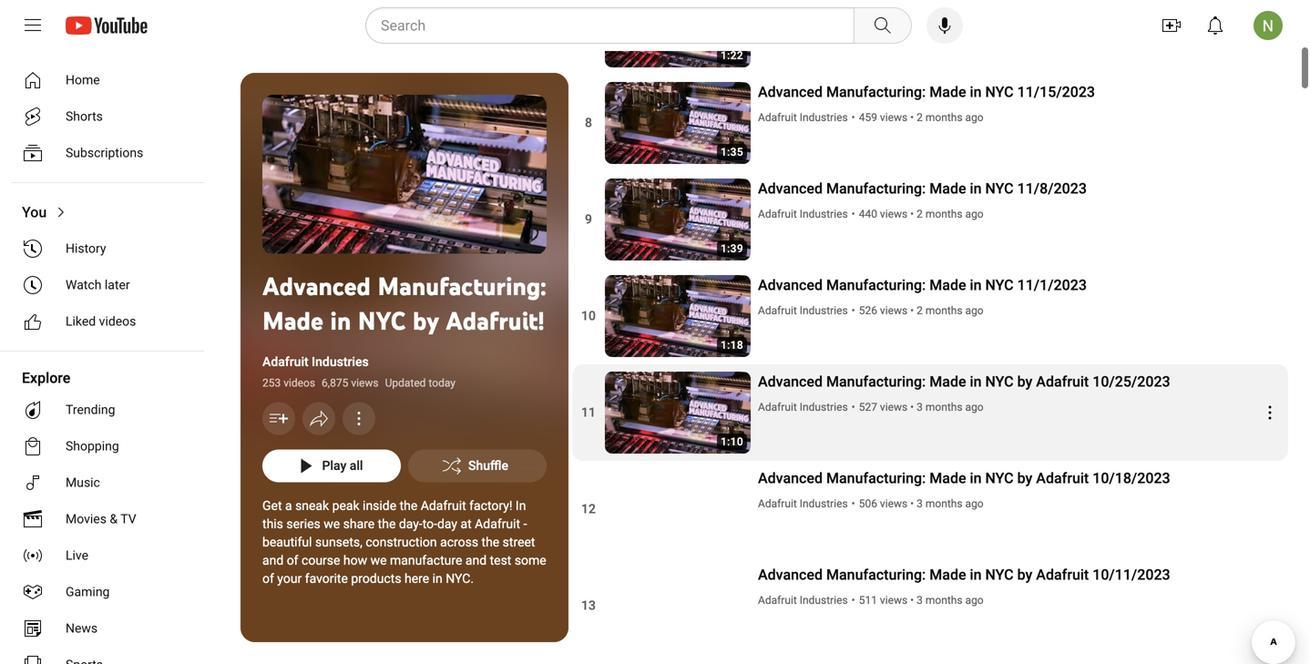 Task type: locate. For each thing, give the bounding box(es) containing it.
watch later option
[[11, 267, 197, 303]]

advanced manufacturing: made in nyc 11/8/2023 link
[[758, 179, 1252, 199]]

industries left 527
[[800, 401, 848, 414]]

views for advanced manufacturing: made in nyc 11/1/2023
[[880, 304, 908, 317]]

watch
[[66, 278, 102, 293]]

of left "your"
[[262, 571, 274, 586]]

sunsets,
[[315, 535, 363, 550]]

0 vertical spatial 2
[[917, 111, 923, 124]]

ago down advanced manufacturing: made in nyc by adafruit 10/18/2023
[[966, 498, 984, 510]]

the up the day-
[[400, 499, 418, 514]]

adafruit industries 253 videos 6,875 views updated today
[[262, 355, 456, 390]]

in for advanced manufacturing: made in nyc 11/1/2023
[[970, 277, 982, 294]]

1:10 link
[[605, 372, 751, 456]]

of up "your"
[[287, 553, 299, 568]]

views for advanced manufacturing: made in nyc 11/8/2023
[[880, 208, 908, 221]]

music option
[[11, 465, 197, 501]]

0 vertical spatial play
[[392, 168, 418, 181]]

gaming link
[[11, 574, 197, 611]]

advanced for advanced manufacturing: made in nyc 11/8/2023
[[758, 180, 823, 197]]

1:35 link
[[605, 82, 751, 166]]

made for advanced manufacturing: made in nyc 11/1/2023
[[930, 277, 967, 294]]

made down 'month'
[[930, 83, 967, 101]]

• left 440
[[852, 208, 856, 221]]

253
[[262, 377, 281, 390]]

1 horizontal spatial and
[[466, 553, 487, 568]]

1 vertical spatial 2
[[917, 208, 923, 221]]

we up sunsets,
[[324, 517, 340, 532]]

we up products
[[371, 553, 387, 568]]

trending option
[[11, 392, 197, 428]]

nyc for advanced manufacturing: made in nyc 11/1/2023
[[986, 277, 1014, 294]]

4 months from the top
[[926, 401, 963, 414]]

adafruit left 10/11/2023
[[1037, 566, 1089, 584]]

the up test
[[482, 535, 500, 550]]

2 2 from the top
[[917, 208, 923, 221]]

adafruit left 527
[[758, 401, 797, 414]]

adafruit industries link left 511
[[758, 592, 849, 609]]

10/18/2023
[[1093, 470, 1171, 487]]

advanced for advanced manufacturing: made in nyc by adafruit 10/11/2023
[[758, 566, 823, 584]]

months down advanced manufacturing: made in nyc 11/8/2023
[[926, 208, 963, 221]]

1 horizontal spatial all
[[420, 168, 440, 181]]

months down advanced manufacturing: made in nyc by adafruit 10/11/2023
[[926, 594, 963, 607]]

option
[[11, 647, 197, 664]]

manufacturing: up adafruit industries • 459 views • 2 months ago
[[827, 83, 926, 101]]

1:35
[[721, 146, 744, 159]]

ago down advanced manufacturing: made in nyc by adafruit 10/11/2023
[[966, 594, 984, 607]]

adafruit industries link left 506
[[758, 496, 849, 512]]

industries left 440
[[800, 208, 848, 221]]

2 vertical spatial 3
[[917, 594, 923, 607]]

563
[[859, 15, 878, 27]]

months down advanced manufacturing: made in nyc 11/1/2023
[[926, 304, 963, 317]]

views
[[880, 15, 908, 27], [880, 111, 908, 124], [880, 208, 908, 221], [880, 304, 908, 317], [351, 377, 379, 390], [880, 401, 908, 414], [880, 498, 908, 510], [880, 594, 908, 607]]

nyc for advanced manufacturing: made in nyc by adafruit 10/18/2023
[[986, 470, 1014, 487]]

some
[[515, 553, 547, 568]]

in inside "link"
[[970, 373, 982, 391]]

2 for 11/15/2023
[[917, 111, 923, 124]]

1 vertical spatial play all link
[[262, 450, 401, 483]]

1 minute, 35 seconds element
[[721, 146, 744, 159]]

factory!
[[469, 499, 513, 514]]

adafruit left 506
[[758, 498, 797, 510]]

adafruit industries link for advanced manufacturing: made in nyc 11/8/2023
[[758, 206, 849, 222]]

shopping link
[[11, 428, 197, 465]]

live
[[66, 548, 88, 563]]

months for advanced manufacturing: made in nyc 11/15/2023
[[926, 111, 963, 124]]

advanced manufacturing: made in nyc by adafruit 10/11/2023 link
[[758, 565, 1252, 585]]

0 vertical spatial videos
[[99, 314, 136, 329]]

ago
[[960, 15, 978, 27], [966, 111, 984, 124], [966, 208, 984, 221], [966, 304, 984, 317], [966, 401, 984, 414], [966, 498, 984, 510], [966, 594, 984, 607]]

manufacturing: up adafruit industries • 506 views • 3 months ago
[[827, 470, 926, 487]]

music
[[66, 475, 100, 490]]

manufacturing: up adafruit industries • 526 views • 2 months ago
[[827, 277, 926, 294]]

shuffle link
[[408, 450, 547, 483]]

the down 'inside'
[[378, 517, 396, 532]]

views right the '526' on the right top of page
[[880, 304, 908, 317]]

and down beautiful
[[262, 553, 284, 568]]

1 2 from the top
[[917, 111, 923, 124]]

in for advanced manufacturing: made in nyc by adafruit 10/18/2023
[[970, 470, 982, 487]]

liked videos
[[66, 314, 136, 329]]

made for advanced manufacturing: made in nyc by adafruit!
[[262, 306, 323, 336]]

3 months from the top
[[926, 304, 963, 317]]

views inside adafruit industries 253 videos 6,875 views updated today
[[351, 377, 379, 390]]

made up adafruit industries • 511 views • 3 months ago
[[930, 566, 967, 584]]

months down advanced manufacturing: made in nyc by adafruit 10/25/2023
[[926, 401, 963, 414]]

home
[[66, 72, 100, 87]]

511
[[859, 594, 878, 607]]

1 vertical spatial all
[[350, 458, 363, 473]]

industries
[[800, 111, 848, 124], [800, 208, 848, 221], [800, 304, 848, 317], [312, 355, 369, 370], [800, 401, 848, 414], [800, 498, 848, 510], [800, 594, 848, 607]]

nyc inside "link"
[[986, 373, 1014, 391]]

ago for advanced manufacturing: made in nyc 11/15/2023
[[966, 111, 984, 124]]

videos
[[99, 314, 136, 329], [284, 377, 315, 390]]

1 vertical spatial of
[[262, 571, 274, 586]]

0 vertical spatial play all link
[[262, 95, 547, 269]]

manufacturing: up adafruit industries • 511 views • 3 months ago
[[827, 566, 926, 584]]

views right 440
[[880, 208, 908, 221]]

months for advanced manufacturing: made in nyc by adafruit 10/25/2023
[[926, 401, 963, 414]]

adafruit up 253
[[262, 355, 309, 370]]

industries for advanced manufacturing: made in nyc by adafruit 10/18/2023
[[800, 498, 848, 510]]

in for advanced manufacturing: made in nyc 11/8/2023
[[970, 180, 982, 197]]

views for advanced manufacturing: made in nyc 11/15/2023
[[880, 111, 908, 124]]

months for advanced manufacturing: made in nyc 11/1/2023
[[926, 304, 963, 317]]

made up adafruit industries • 506 views • 3 months ago
[[930, 470, 967, 487]]

adafruit inside "link"
[[1037, 373, 1089, 391]]

made up adafruit industries • 440 views • 2 months ago
[[930, 180, 967, 197]]

advanced manufacturing: made in nyc by adafruit 10/18/2023 link
[[758, 468, 1252, 489]]

0 horizontal spatial and
[[262, 553, 284, 568]]

made
[[930, 83, 967, 101], [930, 180, 967, 197], [930, 277, 967, 294], [262, 306, 323, 336], [930, 373, 967, 391], [930, 470, 967, 487], [930, 566, 967, 584]]

at
[[461, 517, 472, 532]]

in inside advanced manufacturing: made in nyc by adafruit!
[[330, 306, 351, 336]]

subscriptions option
[[11, 135, 197, 171]]

2
[[917, 111, 923, 124], [917, 208, 923, 221], [917, 304, 923, 317]]

1 minute, 22 seconds element
[[721, 49, 744, 62]]

• left the '526' on the right top of page
[[852, 304, 856, 317]]

adafruit industries link left the '526' on the right top of page
[[758, 303, 849, 319]]

0 horizontal spatial the
[[378, 517, 396, 532]]

videos right 253
[[284, 377, 315, 390]]

526
[[859, 304, 878, 317]]

music link
[[11, 465, 197, 501]]

adafruit left the '526' on the right top of page
[[758, 304, 797, 317]]

peak
[[332, 499, 360, 514]]

gaming
[[66, 585, 110, 600]]

in for advanced manufacturing: made in nyc by adafruit 10/25/2023
[[970, 373, 982, 391]]

manufacturing: inside advanced manufacturing: made in nyc by adafruit!
[[378, 271, 546, 302]]

Search text field
[[381, 14, 850, 37]]

videos down later
[[99, 314, 136, 329]]

construction
[[366, 535, 437, 550]]

by for advanced manufacturing: made in nyc by adafruit!
[[413, 306, 439, 336]]

play all
[[392, 168, 440, 181], [322, 458, 363, 473]]

made up adafruit industries • 527 views • 3 months ago
[[930, 373, 967, 391]]

views for advanced manufacturing: made in nyc by adafruit 10/18/2023
[[880, 498, 908, 510]]

1 months from the top
[[926, 111, 963, 124]]

nyc for advanced manufacturing: made in nyc by adafruit!
[[358, 306, 406, 336]]

manufacturing: up adafruit!
[[378, 271, 546, 302]]

home link
[[11, 62, 197, 98]]

manufacturing: up adafruit industries • 440 views • 2 months ago
[[827, 180, 926, 197]]

1 vertical spatial play
[[322, 458, 347, 473]]

views right 563 on the top of page
[[880, 15, 908, 27]]

months down advanced manufacturing: made in nyc by adafruit 10/18/2023
[[926, 498, 963, 510]]

3 down advanced manufacturing: made in nyc by adafruit 10/25/2023
[[917, 401, 923, 414]]

nyc inside advanced manufacturing: made in nyc by adafruit!
[[358, 306, 406, 336]]

1 play all link from the top
[[262, 95, 547, 269]]

industries left 459
[[800, 111, 848, 124]]

and up nyc.
[[466, 553, 487, 568]]

shopping
[[66, 439, 119, 454]]

1:22 link
[[605, 0, 751, 70]]

by inside "link"
[[1018, 373, 1033, 391]]

manufacturing: for advanced manufacturing: made in nyc by adafruit 10/25/2023
[[827, 373, 926, 391]]

nyc
[[986, 83, 1014, 101], [986, 180, 1014, 197], [986, 277, 1014, 294], [358, 306, 406, 336], [986, 373, 1014, 391], [986, 470, 1014, 487], [986, 566, 1014, 584]]

adafruit industries link left 527
[[758, 399, 849, 416]]

industries left 511
[[800, 594, 848, 607]]

adafruit
[[758, 111, 797, 124], [758, 208, 797, 221], [758, 304, 797, 317], [262, 355, 309, 370], [1037, 373, 1089, 391], [758, 401, 797, 414], [1037, 470, 1089, 487], [758, 498, 797, 510], [421, 499, 466, 514], [475, 517, 521, 532], [1037, 566, 1089, 584], [758, 594, 797, 607]]

1 vertical spatial videos
[[284, 377, 315, 390]]

the
[[400, 499, 418, 514], [378, 517, 396, 532], [482, 535, 500, 550]]

2 months from the top
[[926, 208, 963, 221]]

3 2 from the top
[[917, 304, 923, 317]]

ago down the advanced manufacturing: made in nyc 11/8/2023 link
[[966, 208, 984, 221]]

made inside "link"
[[930, 373, 967, 391]]

we
[[324, 517, 340, 532], [371, 553, 387, 568]]

industries for advanced manufacturing: made in nyc by adafruit 10/11/2023
[[800, 594, 848, 607]]

advanced
[[758, 83, 823, 101], [758, 180, 823, 197], [262, 271, 371, 302], [758, 277, 823, 294], [758, 373, 823, 391], [758, 470, 823, 487], [758, 566, 823, 584]]

0 vertical spatial play all
[[392, 168, 440, 181]]

by for advanced manufacturing: made in nyc by adafruit 10/11/2023
[[1018, 566, 1033, 584]]

street
[[503, 535, 535, 550]]

play all link
[[262, 95, 547, 269], [262, 450, 401, 483]]

Shuffle text field
[[468, 458, 509, 473]]

2 down advanced manufacturing: made in nyc 11/15/2023
[[917, 111, 923, 124]]

month
[[926, 15, 957, 27]]

adafruit industries • 459 views • 2 months ago
[[758, 111, 984, 124]]

industries for advanced manufacturing: made in nyc 11/15/2023
[[800, 111, 848, 124]]

views for advanced manufacturing: made in nyc by adafruit 10/11/2023
[[880, 594, 908, 607]]

0 horizontal spatial we
[[324, 517, 340, 532]]

industries up '6,875'
[[312, 355, 369, 370]]

1 horizontal spatial the
[[400, 499, 418, 514]]

0 vertical spatial 3
[[917, 401, 923, 414]]

2 down advanced manufacturing: made in nyc 11/8/2023
[[917, 208, 923, 221]]

1 vertical spatial we
[[371, 553, 387, 568]]

news
[[66, 621, 98, 636]]

of
[[287, 553, 299, 568], [262, 571, 274, 586]]

adafruit industries • 526 views • 2 months ago
[[758, 304, 984, 317]]

1 3 from the top
[[917, 401, 923, 414]]

manufacturing: inside "link"
[[827, 373, 926, 391]]

1 vertical spatial 3
[[917, 498, 923, 510]]

-
[[524, 517, 527, 532]]

ago for advanced manufacturing: made in nyc 11/8/2023
[[966, 208, 984, 221]]

advanced manufacturing: made in nyc 11/1/2023
[[758, 277, 1087, 294]]

avatar image image
[[1254, 11, 1283, 40]]

ago down the advanced manufacturing: made in nyc 11/1/2023 link
[[966, 304, 984, 317]]

all
[[420, 168, 440, 181], [350, 458, 363, 473]]

advanced inside "link"
[[758, 373, 823, 391]]

None search field
[[333, 7, 916, 44]]

3 for advanced manufacturing: made in nyc by adafruit 10/11/2023
[[917, 594, 923, 607]]

ago for advanced manufacturing: made in nyc by adafruit 10/25/2023
[[966, 401, 984, 414]]

industries for advanced manufacturing: made in nyc 11/1/2023
[[800, 304, 848, 317]]

made for advanced manufacturing: made in nyc by adafruit 10/25/2023
[[930, 373, 967, 391]]

live option
[[11, 538, 197, 574]]

and
[[262, 553, 284, 568], [466, 553, 487, 568]]

0 horizontal spatial play all
[[322, 458, 363, 473]]

views right 506
[[880, 498, 908, 510]]

advanced for advanced manufacturing: made in nyc by adafruit 10/25/2023
[[758, 373, 823, 391]]

manufacturing: up adafruit industries • 527 views • 3 months ago
[[827, 373, 926, 391]]

by inside advanced manufacturing: made in nyc by adafruit!
[[413, 306, 439, 336]]

play
[[392, 168, 418, 181], [322, 458, 347, 473]]

nyc for advanced manufacturing: made in nyc 11/15/2023
[[986, 83, 1014, 101]]

history option
[[11, 231, 197, 267]]

adafruit left 440
[[758, 208, 797, 221]]

views right 459
[[880, 111, 908, 124]]

1 horizontal spatial play
[[392, 168, 418, 181]]

2 play all link from the top
[[262, 450, 401, 483]]

this
[[262, 517, 283, 532]]

2 vertical spatial 2
[[917, 304, 923, 317]]

movies & tv link
[[11, 501, 197, 538]]

made up adafruit industries • 526 views • 2 months ago
[[930, 277, 967, 294]]

made inside advanced manufacturing: made in nyc by adafruit!
[[262, 306, 323, 336]]

1 horizontal spatial videos
[[284, 377, 315, 390]]

in for advanced manufacturing: made in nyc by adafruit!
[[330, 306, 351, 336]]

0 horizontal spatial play
[[322, 458, 347, 473]]

advanced manufacturing: made in nyc by adafruit 10/18/2023
[[758, 470, 1171, 487]]

0 vertical spatial we
[[324, 517, 340, 532]]

2 3 from the top
[[917, 498, 923, 510]]

months down advanced manufacturing: made in nyc 11/15/2023
[[926, 111, 963, 124]]

views right 527
[[880, 401, 908, 414]]

6 months from the top
[[926, 594, 963, 607]]

5 months from the top
[[926, 498, 963, 510]]

news link
[[11, 611, 197, 647]]

ago right 'month'
[[960, 15, 978, 27]]

ago down advanced manufacturing: made in nyc 11/15/2023 link
[[966, 111, 984, 124]]

nyc for advanced manufacturing: made in nyc by adafruit 10/25/2023
[[986, 373, 1014, 391]]

manufacturing: for advanced manufacturing: made in nyc by adafruit 10/18/2023
[[827, 470, 926, 487]]

industries left 506
[[800, 498, 848, 510]]

9
[[585, 212, 592, 227]]

advanced inside advanced manufacturing: made in nyc by adafruit!
[[262, 271, 371, 302]]

1 horizontal spatial of
[[287, 553, 299, 568]]

test
[[490, 553, 512, 568]]

in
[[516, 499, 526, 514]]

1 vertical spatial the
[[378, 517, 396, 532]]

2 horizontal spatial the
[[482, 535, 500, 550]]

1 minute, 39 seconds element
[[721, 242, 744, 255]]

adafruit down factory!
[[475, 517, 521, 532]]

0 horizontal spatial videos
[[99, 314, 136, 329]]

shorts link
[[11, 98, 197, 135]]

in for advanced manufacturing: made in nyc 11/15/2023
[[970, 83, 982, 101]]

industries left the '526' on the right top of page
[[800, 304, 848, 317]]

2 down advanced manufacturing: made in nyc 11/1/2023
[[917, 304, 923, 317]]

•
[[852, 15, 856, 27], [911, 15, 914, 27], [852, 111, 856, 124], [911, 111, 914, 124], [852, 208, 856, 221], [911, 208, 914, 221], [852, 304, 856, 317], [911, 304, 914, 317], [852, 401, 856, 414], [911, 401, 914, 414], [852, 498, 856, 510], [911, 498, 914, 510], [852, 594, 856, 607], [911, 594, 914, 607]]

ago down advanced manufacturing: made in nyc by adafruit 10/25/2023
[[966, 401, 984, 414]]

made up 253
[[262, 306, 323, 336]]

gaming option
[[11, 574, 197, 611]]

adafruit industries • 440 views • 2 months ago
[[758, 208, 984, 221]]

adafruit left 10/25/2023
[[1037, 373, 1089, 391]]

3 down advanced manufacturing: made in nyc by adafruit 10/11/2023
[[917, 594, 923, 607]]

3
[[917, 401, 923, 414], [917, 498, 923, 510], [917, 594, 923, 607]]

3 3 from the top
[[917, 594, 923, 607]]

adafruit industries link left 459
[[758, 109, 849, 126]]

adafruit industries link left 440
[[758, 206, 849, 222]]

day-
[[399, 517, 423, 532]]

months for advanced manufacturing: made in nyc by adafruit 10/11/2023
[[926, 594, 963, 607]]

2 for 11/8/2023
[[917, 208, 923, 221]]

1 horizontal spatial play all
[[392, 168, 440, 181]]

manufacturing:
[[827, 83, 926, 101], [827, 180, 926, 197], [378, 271, 546, 302], [827, 277, 926, 294], [827, 373, 926, 391], [827, 470, 926, 487], [827, 566, 926, 584]]

2 vertical spatial the
[[482, 535, 500, 550]]

views right '6,875'
[[351, 377, 379, 390]]

3 down advanced manufacturing: made in nyc by adafruit 10/18/2023
[[917, 498, 923, 510]]

adafruit industries link for advanced manufacturing: made in nyc by adafruit 10/18/2023
[[758, 496, 849, 512]]

get
[[262, 499, 282, 514]]

views right 511
[[880, 594, 908, 607]]

advanced manufacturing: made in nyc by adafruit 10/25/2023
[[758, 373, 1171, 391]]



Task type: vqa. For each thing, say whether or not it's contained in the screenshot.
the right the
yes



Task type: describe. For each thing, give the bounding box(es) containing it.
liked
[[66, 314, 96, 329]]

1:39 link
[[605, 179, 751, 263]]

adafruit industries link for advanced manufacturing: made in nyc 11/1/2023
[[758, 303, 849, 319]]

day
[[437, 517, 458, 532]]

inside
[[363, 499, 397, 514]]

manufacturing: for advanced manufacturing: made in nyc 11/8/2023
[[827, 180, 926, 197]]

adafruit left 10/18/2023
[[1037, 470, 1089, 487]]

10/11/2023
[[1093, 566, 1171, 584]]

advanced for advanced manufacturing: made in nyc 11/1/2023
[[758, 277, 823, 294]]

manufacturing: for advanced manufacturing: made in nyc by adafruit!
[[378, 271, 546, 302]]

videos inside option
[[99, 314, 136, 329]]

nyc for advanced manufacturing: made in nyc 11/8/2023
[[986, 180, 1014, 197]]

3 for advanced manufacturing: made in nyc by adafruit 10/25/2023
[[917, 401, 923, 414]]

live link
[[11, 538, 197, 574]]

advanced manufacturing: made in nyc by adafruit!
[[262, 271, 546, 336]]

11
[[582, 405, 596, 420]]

tv
[[121, 512, 136, 527]]

in inside get a sneak peak inside the adafruit factory! in this series we share the day-to-day at adafruit - beautiful sunsets, construction across the street and of course how we manufacture and test some of your favorite products here in nyc.
[[433, 571, 443, 586]]

a
[[285, 499, 292, 514]]

• down advanced manufacturing: made in nyc 11/1/2023
[[911, 304, 914, 317]]

1 minute, 10 seconds element
[[721, 436, 744, 448]]

1
[[917, 15, 923, 27]]

6,875
[[322, 377, 348, 390]]

1 minute, 18 seconds element
[[721, 339, 744, 352]]

• left 1
[[911, 15, 914, 27]]

industries for advanced manufacturing: made in nyc 11/8/2023
[[800, 208, 848, 221]]

made for advanced manufacturing: made in nyc by adafruit 10/18/2023
[[930, 470, 967, 487]]

months for advanced manufacturing: made in nyc by adafruit 10/18/2023
[[926, 498, 963, 510]]

shorts
[[66, 109, 103, 124]]

ago for advanced manufacturing: made in nyc 11/1/2023
[[966, 304, 984, 317]]

advanced for advanced manufacturing: made in nyc by adafruit!
[[262, 271, 371, 302]]

share
[[343, 517, 375, 532]]

industries inside adafruit industries 253 videos 6,875 views updated today
[[312, 355, 369, 370]]

13
[[582, 598, 596, 613]]

• right 527
[[911, 401, 914, 414]]

movies & tv option
[[11, 501, 197, 538]]

adafruit industries link for advanced manufacturing: made in nyc by adafruit 10/25/2023
[[758, 399, 849, 416]]

videos inside adafruit industries 253 videos 6,875 views updated today
[[284, 377, 315, 390]]

adafruit industries • 527 views • 3 months ago
[[758, 401, 984, 414]]

adafruit industries link for advanced manufacturing: made in nyc 11/15/2023
[[758, 109, 849, 126]]

you link
[[11, 194, 197, 231]]

by for advanced manufacturing: made in nyc by adafruit 10/25/2023
[[1018, 373, 1033, 391]]

nyc for advanced manufacturing: made in nyc by adafruit 10/11/2023
[[986, 566, 1014, 584]]

• down advanced manufacturing: made in nyc 11/8/2023
[[911, 208, 914, 221]]

• 563 views • 1 month ago
[[852, 15, 978, 27]]

Play all text field
[[322, 458, 363, 473]]

• left 459
[[852, 111, 856, 124]]

shopping option
[[11, 428, 197, 465]]

manufacture
[[390, 553, 462, 568]]

by for advanced manufacturing: made in nyc by adafruit 10/18/2023
[[1018, 470, 1033, 487]]

0 horizontal spatial all
[[350, 458, 363, 473]]

adafruit inside adafruit industries 253 videos 6,875 views updated today
[[262, 355, 309, 370]]

1:18 link
[[605, 275, 751, 360]]

course
[[302, 553, 340, 568]]

made for advanced manufacturing: made in nyc 11/8/2023
[[930, 180, 967, 197]]

adafruit left 459
[[758, 111, 797, 124]]

you
[[22, 204, 47, 221]]

adafruit industries • 511 views • 3 months ago
[[758, 594, 984, 607]]

0 vertical spatial all
[[420, 168, 440, 181]]

0 horizontal spatial of
[[262, 571, 274, 586]]

• down advanced manufacturing: made in nyc 11/15/2023
[[911, 111, 914, 124]]

history
[[66, 241, 106, 256]]

shorts option
[[11, 98, 197, 135]]

advanced for advanced manufacturing: made in nyc by adafruit 10/18/2023
[[758, 470, 823, 487]]

you option
[[11, 194, 197, 231]]

sneak
[[295, 499, 329, 514]]

440
[[859, 208, 878, 221]]

advanced manufacturing: made in nyc by adafruit 10/4/2023 by adafruit industries 541 views 3 months ago 1 minute, 17 seconds element
[[758, 662, 1252, 664]]

advanced manufacturing: made in nyc 11/8/2023
[[758, 180, 1087, 197]]

months for advanced manufacturing: made in nyc 11/8/2023
[[926, 208, 963, 221]]

today
[[429, 377, 456, 390]]

later
[[105, 278, 130, 293]]

11/1/2023
[[1018, 277, 1087, 294]]

adafruit industries link for advanced manufacturing: made in nyc by adafruit 10/11/2023
[[758, 592, 849, 609]]

made for advanced manufacturing: made in nyc by adafruit 10/11/2023
[[930, 566, 967, 584]]

manufacturing: for advanced manufacturing: made in nyc 11/15/2023
[[827, 83, 926, 101]]

how
[[343, 553, 367, 568]]

1 and from the left
[[262, 553, 284, 568]]

views for advanced manufacturing: made in nyc by adafruit 10/25/2023
[[880, 401, 908, 414]]

• right 511
[[911, 594, 914, 607]]

1 vertical spatial play all
[[322, 458, 363, 473]]

1:10
[[721, 436, 744, 448]]

beautiful
[[262, 535, 312, 550]]

1:22
[[721, 49, 744, 62]]

adafruit!
[[446, 306, 545, 336]]

advanced manufacturing: made in nyc by adafruit 10/25/2023 link
[[758, 372, 1252, 392]]

459
[[859, 111, 878, 124]]

• right 506
[[911, 498, 914, 510]]

0 vertical spatial of
[[287, 553, 299, 568]]

ago for advanced manufacturing: made in nyc by adafruit 10/11/2023
[[966, 594, 984, 607]]

3 for advanced manufacturing: made in nyc by adafruit 10/18/2023
[[917, 498, 923, 510]]

made for advanced manufacturing: made in nyc 11/15/2023
[[930, 83, 967, 101]]

here
[[405, 571, 429, 586]]

shuffle
[[468, 458, 509, 473]]

industries for advanced manufacturing: made in nyc by adafruit 10/25/2023
[[800, 401, 848, 414]]

watch later link
[[11, 267, 197, 303]]

in for advanced manufacturing: made in nyc by adafruit 10/11/2023
[[970, 566, 982, 584]]

news option
[[11, 611, 197, 647]]

favorite
[[305, 571, 348, 586]]

liked videos link
[[11, 303, 197, 340]]

nyc.
[[446, 571, 474, 586]]

1 horizontal spatial we
[[371, 553, 387, 568]]

watch later
[[66, 278, 130, 293]]

• left 563 on the top of page
[[852, 15, 856, 27]]

movies & tv
[[66, 512, 136, 527]]

trending
[[66, 402, 115, 417]]

0 vertical spatial the
[[400, 499, 418, 514]]

527
[[859, 401, 878, 414]]

products
[[351, 571, 402, 586]]

8
[[585, 115, 592, 130]]

adafruit up day
[[421, 499, 466, 514]]

2 for 11/1/2023
[[917, 304, 923, 317]]

12
[[582, 502, 596, 517]]

across
[[440, 535, 479, 550]]

&
[[110, 512, 118, 527]]

adafruit industries link up '6,875'
[[262, 353, 369, 371]]

adafruit left 511
[[758, 594, 797, 607]]

liked videos option
[[11, 303, 197, 340]]

home option
[[11, 62, 197, 98]]

manufacturing: for advanced manufacturing: made in nyc 11/1/2023
[[827, 277, 926, 294]]

manufacturing: for advanced manufacturing: made in nyc by adafruit 10/11/2023
[[827, 566, 926, 584]]

11/15/2023
[[1018, 83, 1096, 101]]

1:18
[[721, 339, 744, 352]]

• left 527
[[852, 401, 856, 414]]

2 and from the left
[[466, 553, 487, 568]]

your
[[277, 571, 302, 586]]

10
[[582, 309, 596, 324]]

advanced manufacturing: made in nyc 11/15/2023 link
[[758, 82, 1252, 102]]

advanced for advanced manufacturing: made in nyc 11/15/2023
[[758, 83, 823, 101]]

11/8/2023
[[1018, 180, 1087, 197]]

advanced manufacturing: made in nyc by adafruit 10/11/2023
[[758, 566, 1171, 584]]

ago for advanced manufacturing: made in nyc by adafruit 10/18/2023
[[966, 498, 984, 510]]

10/25/2023
[[1093, 373, 1171, 391]]

updated
[[385, 377, 426, 390]]

506
[[859, 498, 878, 510]]

• left 506
[[852, 498, 856, 510]]

• left 511
[[852, 594, 856, 607]]

series
[[287, 517, 321, 532]]



